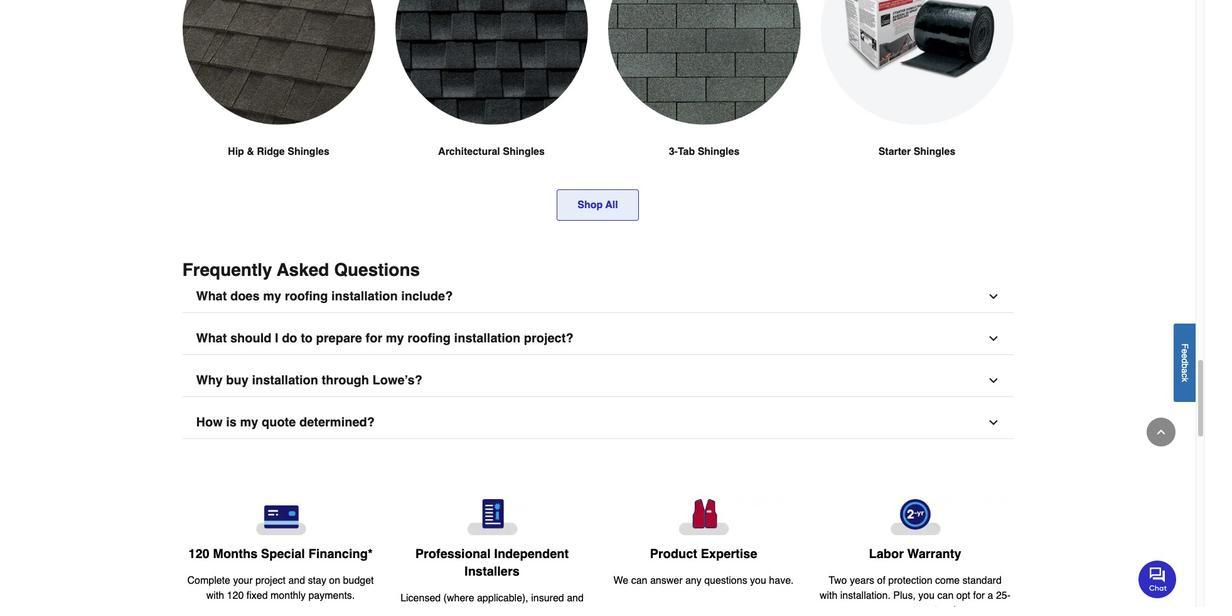 Task type: locate. For each thing, give the bounding box(es) containing it.
chevron down image
[[987, 333, 1000, 345], [987, 417, 1000, 429]]

0 vertical spatial for
[[366, 332, 382, 346]]

a roll of black peel-and-stick starter shingles next to its box packaging. image
[[821, 0, 1014, 125]]

tab
[[678, 146, 695, 158]]

can
[[631, 576, 648, 587], [938, 591, 954, 602]]

independent
[[494, 548, 569, 562]]

0 horizontal spatial can
[[631, 576, 648, 587]]

installation up how is my quote determined? at the bottom left of page
[[252, 374, 318, 388]]

my right is
[[240, 416, 258, 430]]

0 vertical spatial installation
[[332, 289, 398, 304]]

0 vertical spatial chevron down image
[[987, 333, 1000, 345]]

a up k
[[1180, 369, 1190, 373]]

do
[[282, 332, 297, 346]]

1 vertical spatial installation
[[454, 332, 521, 346]]

your
[[233, 576, 253, 587]]

b
[[1180, 364, 1190, 369]]

how is my quote determined?
[[196, 416, 375, 430]]

answer
[[650, 576, 683, 587]]

2 what from the top
[[196, 332, 227, 346]]

0 horizontal spatial for
[[366, 332, 382, 346]]

0 horizontal spatial installation
[[252, 374, 318, 388]]

2 shingles from the left
[[503, 146, 545, 158]]

a
[[1180, 369, 1190, 373], [988, 591, 994, 602]]

1 shingles from the left
[[288, 146, 330, 158]]

product expertise
[[650, 548, 758, 562]]

questions
[[705, 576, 748, 587]]

shingles right ridge
[[288, 146, 330, 158]]

shingles right 'starter'
[[914, 146, 956, 158]]

1 horizontal spatial for
[[973, 591, 985, 602]]

my inside 'button'
[[263, 289, 281, 304]]

1 horizontal spatial a
[[1180, 369, 1190, 373]]

installation left project?
[[454, 332, 521, 346]]

what inside "button"
[[196, 332, 227, 346]]

why
[[196, 374, 223, 388]]

0 vertical spatial what
[[196, 289, 227, 304]]

a blue 2-year labor warranty icon. image
[[820, 500, 1011, 536]]

with
[[206, 591, 224, 602], [820, 591, 838, 602]]

a section of gray 3-tab shingles. image
[[608, 0, 801, 125]]

25-
[[996, 591, 1011, 602]]

ridge
[[257, 146, 285, 158]]

1 vertical spatial a
[[988, 591, 994, 602]]

a left "25-"
[[988, 591, 994, 602]]

a lowe's red vest icon. image
[[608, 500, 800, 536]]

installation down questions
[[332, 289, 398, 304]]

to
[[301, 332, 313, 346]]

starter shingles link
[[821, 0, 1014, 190]]

insured
[[531, 593, 564, 605]]

1 horizontal spatial can
[[938, 591, 954, 602]]

0 horizontal spatial you
[[750, 576, 767, 587]]

why buy installation through lowe's? button
[[182, 365, 1014, 397]]

1 horizontal spatial with
[[820, 591, 838, 602]]

can up extension.
[[938, 591, 954, 602]]

architectural shingles
[[438, 146, 545, 158]]

budget
[[343, 576, 374, 587]]

1 vertical spatial roofing
[[408, 332, 451, 346]]

120
[[189, 548, 209, 562], [227, 591, 244, 602]]

you right plus, in the right bottom of the page
[[919, 591, 935, 602]]

&
[[247, 146, 254, 158]]

you left the have.
[[750, 576, 767, 587]]

1 chevron down image from the top
[[987, 333, 1000, 345]]

0 vertical spatial and
[[288, 576, 305, 587]]

two
[[829, 576, 847, 587]]

e
[[1180, 349, 1190, 354], [1180, 354, 1190, 359]]

for down standard
[[973, 591, 985, 602]]

warranty
[[908, 548, 962, 562]]

1 vertical spatial my
[[386, 332, 404, 346]]

shingles right architectural
[[503, 146, 545, 158]]

my up lowe's?
[[386, 332, 404, 346]]

what for what should i do to prepare for my roofing installation project?
[[196, 332, 227, 346]]

120 down the your
[[227, 591, 244, 602]]

architectural shingles link
[[395, 0, 588, 190]]

1 vertical spatial can
[[938, 591, 954, 602]]

hip & ridge shingles link
[[182, 0, 375, 190]]

year
[[861, 606, 880, 608]]

project?
[[524, 332, 574, 346]]

installation inside why buy installation through lowe's? button
[[252, 374, 318, 388]]

chevron down image inside why buy installation through lowe's? button
[[987, 375, 1000, 387]]

quote
[[262, 416, 296, 430]]

asked
[[277, 260, 329, 280]]

installation
[[332, 289, 398, 304], [454, 332, 521, 346], [252, 374, 318, 388]]

0 vertical spatial roofing
[[285, 289, 328, 304]]

1 horizontal spatial and
[[567, 593, 584, 605]]

0 horizontal spatial 120
[[189, 548, 209, 562]]

chevron down image inside what should i do to prepare for my roofing installation project? "button"
[[987, 333, 1000, 345]]

and inside complete your project and stay on budget with 120 fixed monthly payments.
[[288, 576, 305, 587]]

120 up the "complete"
[[189, 548, 209, 562]]

chevron up image
[[1155, 426, 1168, 439]]

can inside two years of protection come standard with installation. plus, you can opt for a 25- year warranty extension.
[[938, 591, 954, 602]]

roofing inside "button"
[[408, 332, 451, 346]]

0 vertical spatial a
[[1180, 369, 1190, 373]]

2 horizontal spatial my
[[386, 332, 404, 346]]

my right does
[[263, 289, 281, 304]]

you
[[750, 576, 767, 587], [919, 591, 935, 602]]

with down two
[[820, 591, 838, 602]]

what left should
[[196, 332, 227, 346]]

2 vertical spatial my
[[240, 416, 258, 430]]

what inside 'button'
[[196, 289, 227, 304]]

1 horizontal spatial 120
[[227, 591, 244, 602]]

installation inside what should i do to prepare for my roofing installation project? "button"
[[454, 332, 521, 346]]

months
[[213, 548, 258, 562]]

chevron down image
[[987, 291, 1000, 303], [987, 375, 1000, 387]]

3-tab shingles
[[669, 146, 740, 158]]

d
[[1180, 359, 1190, 364]]

shingles right tab
[[698, 146, 740, 158]]

how is my quote determined? button
[[182, 407, 1014, 440]]

years
[[850, 576, 875, 587]]

1 what from the top
[[196, 289, 227, 304]]

for inside two years of protection come standard with installation. plus, you can opt for a 25- year warranty extension.
[[973, 591, 985, 602]]

roofing
[[285, 289, 328, 304], [408, 332, 451, 346]]

3 shingles from the left
[[698, 146, 740, 158]]

for inside "button"
[[366, 332, 382, 346]]

chevron down image inside 'what does my roofing installation include?' 'button'
[[987, 291, 1000, 303]]

complete your project and stay on budget with 120 fixed monthly payments.
[[187, 576, 374, 602]]

shingles
[[288, 146, 330, 158], [503, 146, 545, 158], [698, 146, 740, 158], [914, 146, 956, 158]]

4 shingles from the left
[[914, 146, 956, 158]]

1 vertical spatial you
[[919, 591, 935, 602]]

any
[[686, 576, 702, 587]]

scroll to top element
[[1147, 418, 1176, 447]]

a section of black architectural shingles. image
[[395, 0, 588, 125]]

what down frequently
[[196, 289, 227, 304]]

1 vertical spatial and
[[567, 593, 584, 605]]

1 vertical spatial for
[[973, 591, 985, 602]]

installation inside 'what does my roofing installation include?' 'button'
[[332, 289, 398, 304]]

e up "d"
[[1180, 349, 1190, 354]]

0 horizontal spatial with
[[206, 591, 224, 602]]

1 chevron down image from the top
[[987, 291, 1000, 303]]

for right prepare
[[366, 332, 382, 346]]

1 horizontal spatial installation
[[332, 289, 398, 304]]

1 horizontal spatial roofing
[[408, 332, 451, 346]]

1 with from the left
[[206, 591, 224, 602]]

can right we
[[631, 576, 648, 587]]

buy
[[226, 374, 249, 388]]

chevron down image for what does my roofing installation include?
[[987, 291, 1000, 303]]

hip
[[228, 146, 244, 158]]

e up b
[[1180, 354, 1190, 359]]

0 horizontal spatial and
[[288, 576, 305, 587]]

i
[[275, 332, 279, 346]]

0 vertical spatial can
[[631, 576, 648, 587]]

what should i do to prepare for my roofing installation project?
[[196, 332, 574, 346]]

and right insured
[[567, 593, 584, 605]]

come
[[935, 576, 960, 587]]

how
[[196, 416, 223, 430]]

determined?
[[299, 416, 375, 430]]

chevron down image inside how is my quote determined? button
[[987, 417, 1000, 429]]

2 chevron down image from the top
[[987, 417, 1000, 429]]

with down the "complete"
[[206, 591, 224, 602]]

have.
[[769, 576, 794, 587]]

2 e from the top
[[1180, 354, 1190, 359]]

professional
[[415, 548, 491, 562]]

2 horizontal spatial installation
[[454, 332, 521, 346]]

roofing down asked
[[285, 289, 328, 304]]

hip & ridge shingles
[[228, 146, 330, 158]]

0 horizontal spatial my
[[240, 416, 258, 430]]

and
[[288, 576, 305, 587], [567, 593, 584, 605]]

roofing down include?
[[408, 332, 451, 346]]

2 chevron down image from the top
[[987, 375, 1000, 387]]

1 vertical spatial what
[[196, 332, 227, 346]]

chevron down image for how is my quote determined?
[[987, 417, 1000, 429]]

2 vertical spatial installation
[[252, 374, 318, 388]]

my
[[263, 289, 281, 304], [386, 332, 404, 346], [240, 416, 258, 430]]

and up "monthly"
[[288, 576, 305, 587]]

1 vertical spatial 120
[[227, 591, 244, 602]]

0 horizontal spatial a
[[988, 591, 994, 602]]

f
[[1180, 344, 1190, 349]]

my inside button
[[240, 416, 258, 430]]

0 vertical spatial my
[[263, 289, 281, 304]]

1 vertical spatial chevron down image
[[987, 375, 1000, 387]]

chevron down image for what should i do to prepare for my roofing installation project?
[[987, 333, 1000, 345]]

1 vertical spatial chevron down image
[[987, 417, 1000, 429]]

fixed
[[247, 591, 268, 602]]

all
[[606, 200, 618, 211]]

labor warranty
[[869, 548, 962, 562]]

0 horizontal spatial roofing
[[285, 289, 328, 304]]

what for what does my roofing installation include?
[[196, 289, 227, 304]]

0 vertical spatial chevron down image
[[987, 291, 1000, 303]]

1 horizontal spatial you
[[919, 591, 935, 602]]

2 with from the left
[[820, 591, 838, 602]]

1 horizontal spatial my
[[263, 289, 281, 304]]



Task type: describe. For each thing, give the bounding box(es) containing it.
labor
[[869, 548, 904, 562]]

f e e d b a c k
[[1180, 344, 1190, 382]]

a dark blue credit card icon. image
[[185, 500, 376, 536]]

starter
[[879, 146, 911, 158]]

roofing inside 'button'
[[285, 289, 328, 304]]

0 vertical spatial 120
[[189, 548, 209, 562]]

opt
[[957, 591, 971, 602]]

shingles inside 3-tab shingles link
[[698, 146, 740, 158]]

professional independent installers
[[415, 548, 569, 580]]

should
[[230, 332, 272, 346]]

lowe's?
[[373, 374, 422, 388]]

prepare
[[316, 332, 362, 346]]

stay
[[308, 576, 326, 587]]

a dark blue background check icon. image
[[396, 500, 588, 536]]

installation.
[[841, 591, 891, 602]]

what does my roofing installation include?
[[196, 289, 453, 304]]

what should i do to prepare for my roofing installation project? button
[[182, 323, 1014, 355]]

my for determined?
[[240, 416, 258, 430]]

of
[[877, 576, 886, 587]]

payments.
[[309, 591, 355, 602]]

applicable),
[[477, 593, 529, 605]]

frequently
[[182, 260, 272, 280]]

f e e d b a c k button
[[1174, 324, 1196, 402]]

financing*
[[309, 548, 373, 562]]

a inside two years of protection come standard with installation. plus, you can opt for a 25- year warranty extension.
[[988, 591, 994, 602]]

questions
[[334, 260, 420, 280]]

licensed
[[401, 593, 441, 605]]

shingles inside architectural shingles link
[[503, 146, 545, 158]]

you inside two years of protection come standard with installation. plus, you can opt for a 25- year warranty extension.
[[919, 591, 935, 602]]

we
[[614, 576, 629, 587]]

k
[[1180, 378, 1190, 382]]

special
[[261, 548, 305, 562]]

product
[[650, 548, 698, 562]]

0 vertical spatial you
[[750, 576, 767, 587]]

chat invite button image
[[1139, 560, 1177, 599]]

what does my roofing installation include? button
[[182, 281, 1014, 313]]

a inside button
[[1180, 369, 1190, 373]]

shop all link
[[557, 190, 639, 221]]

is
[[226, 416, 237, 430]]

(where
[[444, 593, 474, 605]]

warranty
[[883, 606, 922, 608]]

licensed (where applicable), insured and
[[401, 593, 584, 608]]

3-tab shingles link
[[608, 0, 801, 190]]

1 e from the top
[[1180, 349, 1190, 354]]

we can answer any questions you have.
[[614, 576, 794, 587]]

plus,
[[894, 591, 916, 602]]

complete
[[187, 576, 230, 587]]

starter shingles
[[879, 146, 956, 158]]

my inside "button"
[[386, 332, 404, 346]]

shop all
[[578, 200, 618, 211]]

monthly
[[271, 591, 306, 602]]

project
[[255, 576, 286, 587]]

shingles inside hip & ridge shingles link
[[288, 146, 330, 158]]

expertise
[[701, 548, 758, 562]]

through
[[322, 374, 369, 388]]

why buy installation through lowe's?
[[196, 374, 422, 388]]

shop
[[578, 200, 603, 211]]

architectural
[[438, 146, 500, 158]]

with inside complete your project and stay on budget with 120 fixed monthly payments.
[[206, 591, 224, 602]]

c
[[1180, 373, 1190, 378]]

standard
[[963, 576, 1002, 587]]

protection
[[889, 576, 933, 587]]

with inside two years of protection come standard with installation. plus, you can opt for a 25- year warranty extension.
[[820, 591, 838, 602]]

a section of a roof with hip and ridge shingles. image
[[182, 0, 375, 125]]

3-
[[669, 146, 678, 158]]

and inside licensed (where applicable), insured and
[[567, 593, 584, 605]]

frequently asked questions
[[182, 260, 420, 280]]

my for installation
[[263, 289, 281, 304]]

does
[[230, 289, 260, 304]]

chevron down image for why buy installation through lowe's?
[[987, 375, 1000, 387]]

installers
[[465, 565, 520, 580]]

two years of protection come standard with installation. plus, you can opt for a 25- year warranty extension.
[[820, 576, 1011, 608]]

include?
[[401, 289, 453, 304]]

120 months special financing*
[[189, 548, 373, 562]]

on
[[329, 576, 340, 587]]

120 inside complete your project and stay on budget with 120 fixed monthly payments.
[[227, 591, 244, 602]]

shingles inside starter shingles link
[[914, 146, 956, 158]]



Task type: vqa. For each thing, say whether or not it's contained in the screenshot.


